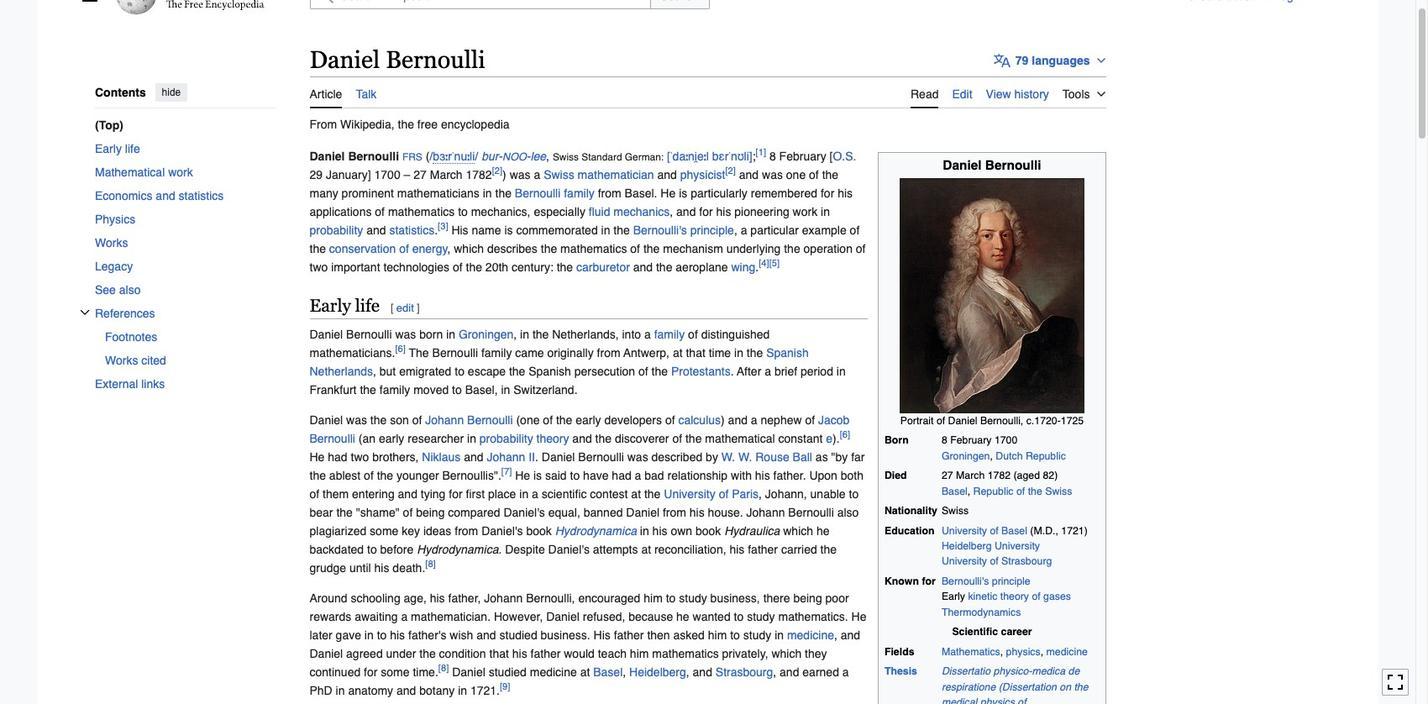 Task type: describe. For each thing, give the bounding box(es) containing it.
read link
[[911, 77, 939, 108]]

that inside [6] the bernoulli family came originally from antwerp, at that time in the
[[686, 346, 706, 359]]

pioneering
[[735, 205, 789, 218]]

, left but
[[373, 364, 376, 378]]

of inside as "by far the ablest of the younger bernoullis".
[[364, 468, 374, 482]]

2 horizontal spatial medicine
[[1046, 646, 1088, 658]]

by
[[706, 450, 718, 463]]

bernoulli's inside nationality swiss education university of basel (m.d., 1721) heidelberg university university of strasbourg known for bernoulli's principle early kinetic theory of gases thermodynamics scientific career
[[942, 575, 989, 587]]

which inside the which he backdated to before
[[783, 524, 813, 537]]

in up came
[[520, 327, 529, 341]]

).
[[833, 431, 840, 445]]

a inside . after a brief period in frankfurt the family moved to basel, in switzerland.
[[765, 364, 771, 378]]

from basel. he is particularly remembered for his applications of mathematics to mechanics, especially
[[310, 186, 853, 218]]

physics
[[95, 212, 135, 225]]

century:
[[512, 260, 553, 274]]

niklaus link
[[422, 450, 461, 463]]

tools
[[1063, 87, 1090, 101]]

in inside he is said to have had a bad relationship with his father. upon both of them entering and tying for first place in a scientific contest at the
[[519, 487, 529, 500]]

strasbourg inside nationality swiss education university of basel (m.d., 1721) heidelberg university university of strasbourg known for bernoulli's principle early kinetic theory of gases thermodynamics scientific career
[[1002, 556, 1052, 567]]

of up constant
[[805, 413, 815, 426]]

daniel up article link
[[310, 46, 380, 73]]

career
[[1001, 626, 1032, 638]]

attempts
[[593, 542, 638, 556]]

university down heidelberg university link
[[942, 556, 987, 567]]

ideas
[[423, 524, 451, 537]]

there
[[763, 591, 790, 604]]

his inside the ', and daniel agreed under the condition that his father would teach him mathematics privately, which they continued for some time.'
[[512, 646, 527, 660]]

a inside the , a particular example of the
[[741, 223, 747, 237]]

johann up researcher
[[425, 413, 464, 426]]

"by
[[831, 450, 848, 463]]

1 horizontal spatial early
[[310, 295, 351, 316]]

mathematics link
[[942, 646, 1000, 658]]

born
[[419, 327, 443, 341]]

father inside around schooling age, his father, johann bernoulli, encouraged him to study business, there being poor rewards awaiting a mathematician. however, daniel refused, because he wanted to study mathematics. he later gave in to his father's wish and studied business. his father then asked him to study in
[[614, 628, 644, 641]]

two inside the , which describes the mathematics of the mechanism underlying the operation of two important technologies of the 20th century: the
[[310, 260, 328, 274]]

the down switzerland.
[[556, 413, 572, 426]]

statistics link
[[389, 223, 434, 237]]

view history
[[986, 87, 1049, 101]]

university of paris
[[664, 487, 759, 500]]

, down teach
[[623, 665, 626, 678]]

, inside 8 february 1700 groningen , dutch republic
[[990, 450, 993, 462]]

a up the mathematical
[[751, 413, 757, 426]]

bernoulli up have
[[578, 450, 624, 463]]

kinetic
[[968, 591, 997, 603]]

bernoulli up free
[[386, 46, 485, 73]]

0 vertical spatial [8] link
[[425, 558, 436, 569]]

of right operation
[[856, 242, 866, 255]]

his up under
[[390, 628, 405, 641]]

edit
[[952, 87, 973, 101]]

in inside (an early researcher in probability theory and the discoverer of the mathematical constant e ). [6]
[[467, 431, 476, 445]]

edit link
[[952, 77, 973, 106]]

[1]
[[756, 146, 766, 158]]

. inside '. despite daniel's attempts at reconciliation, his father carried the grudge until his death.'
[[499, 542, 502, 556]]

the inside carburetor and the aeroplane wing . [4] [5]
[[656, 260, 672, 274]]

the inside [6] the bernoulli family came originally from antwerp, at that time in the
[[747, 346, 763, 359]]

0 vertical spatial life
[[125, 141, 140, 155]]

republic inside 8 february 1700 groningen , dutch republic
[[1026, 450, 1066, 462]]

. inside carburetor and the aeroplane wing . [4] [5]
[[756, 260, 759, 274]]

theory inside (an early researcher in probability theory and the discoverer of the mathematical constant e ). [6]
[[536, 431, 569, 445]]

the inside , johann, unable to bear the "shame" of being compared daniel's equal, banned daniel from his house. johann bernoulli also plagiarized some key ideas from daniel's book
[[336, 505, 353, 519]]

he inside around schooling age, his father, johann bernoulli, encouraged him to study business, there being poor rewards awaiting a mathematician. however, daniel refused, because he wanted to study mathematics. he later gave in to his father's wish and studied business. his father then asked him to study in
[[852, 610, 867, 623]]

a inside around schooling age, his father, johann bernoulli, encouraged him to study business, there being poor rewards awaiting a mathematician. however, daniel refused, because he wanted to study mathematics. he later gave in to his father's wish and studied business. his father then asked him to study in
[[401, 610, 408, 623]]

in down there
[[775, 628, 784, 641]]

the inside the ', and daniel agreed under the condition that his father would teach him mathematics privately, which they continued for some time.'
[[419, 646, 436, 660]]

0 vertical spatial statistics
[[178, 189, 223, 202]]

encouraged
[[578, 591, 640, 604]]

1 horizontal spatial [6] link
[[840, 428, 850, 440]]

heidelberg inside [8] daniel studied medicine at basel , heidelberg , and strasbourg
[[629, 665, 686, 678]]

republic of the swiss link
[[973, 485, 1072, 497]]

. down probability theory link at the bottom left
[[535, 450, 538, 463]]

and inside (an early researcher in probability theory and the discoverer of the mathematical constant e ). [6]
[[572, 431, 592, 445]]

his inside around schooling age, his father, johann bernoulli, encouraged him to study business, there being poor rewards awaiting a mathematician. however, daniel refused, because he wanted to study mathematics. he later gave in to his father's wish and studied business. his father then asked him to study in
[[594, 628, 611, 641]]

0 vertical spatial had
[[328, 450, 348, 463]]

thermodynamics
[[942, 606, 1021, 618]]

a left scientific
[[532, 487, 538, 500]]

agreed
[[346, 646, 383, 660]]

to left "escape"
[[455, 364, 465, 378]]

january] 1700
[[326, 168, 400, 181]]

principle inside nationality swiss education university of basel (m.d., 1721) heidelberg university university of strasbourg known for bernoulli's principle early kinetic theory of gases thermodynamics scientific career
[[992, 575, 1031, 587]]

in right period on the bottom right of the page
[[837, 364, 846, 378]]

daniel down "edit"
[[943, 158, 982, 173]]

mathematics inside the ', and daniel agreed under the condition that his father would teach him mathematics privately, which they continued for some time.'
[[652, 646, 719, 660]]

0 vertical spatial physics
[[1006, 646, 1041, 658]]

daniel bernoulli for wikipedia,
[[310, 46, 485, 73]]

of down fluid mechanics link
[[630, 242, 640, 255]]

was down the discoverer
[[627, 450, 648, 463]]

1 vertical spatial groningen link
[[942, 450, 990, 462]]

bernoulli inside jacob bernoulli
[[310, 431, 355, 445]]

the inside he is said to have had a bad relationship with his father. upon both of them entering and tying for first place in a scientific contest at the
[[644, 487, 661, 500]]

personal tools navigation
[[1187, 0, 1340, 9]]

his inside fluid mechanics , and for his pioneering work in probability and statistics . [3] his name is commemorated in the bernoulli's principle
[[716, 205, 731, 218]]

and up physics link
[[155, 189, 175, 202]]

to inside , johann, unable to bear the "shame" of being compared daniel's equal, banned daniel from his house. johann bernoulli also plagiarized some key ideas from daniel's book
[[849, 487, 859, 500]]

his right age,
[[430, 591, 445, 604]]

, down asked
[[686, 665, 689, 678]]

daniel up said
[[542, 450, 575, 463]]

and up mechanism
[[676, 205, 696, 218]]

under
[[386, 646, 416, 660]]

works cited
[[105, 353, 166, 367]]

also inside , johann, unable to bear the "shame" of being compared daniel's equal, banned daniel from his house. johann bernoulli also plagiarized some key ideas from daniel's book
[[837, 505, 859, 519]]

is inside the from basel. he is particularly remembered for his applications of mathematics to mechanics, especially
[[679, 186, 687, 200]]

the right 'century:'
[[557, 260, 573, 274]]

[ edit ]
[[391, 301, 420, 314]]

legacy
[[95, 259, 132, 273]]

swiss inside nationality swiss education university of basel (m.d., 1721) heidelberg university university of strasbourg known for bernoulli's principle early kinetic theory of gases thermodynamics scientific career
[[942, 505, 969, 517]]

until
[[349, 561, 371, 574]]

[6] inside (an early researcher in probability theory and the discoverer of the mathematical constant e ). [6]
[[840, 428, 850, 440]]

father's
[[408, 628, 447, 641]]

bernoulli down view history
[[985, 158, 1041, 173]]

1 horizontal spatial bernoulli,
[[980, 415, 1024, 427]]

0 vertical spatial groningen link
[[459, 327, 514, 341]]

his right until
[[374, 561, 389, 574]]

and inside the ', and daniel agreed under the condition that his father would teach him mathematics privately, which they continued for some time.'
[[841, 628, 860, 641]]

79 languages
[[1016, 54, 1090, 67]]

in down fluid
[[601, 223, 610, 237]]

the inside the , a particular example of the
[[310, 242, 326, 255]]

father.
[[773, 468, 806, 482]]

the down commemorated
[[541, 242, 557, 255]]

basel for heidelberg
[[593, 665, 623, 678]]

bernoulli up the january] 1700 at the top left of the page
[[348, 149, 399, 163]]

the up carburetor and the aeroplane wing . [4] [5]
[[643, 242, 660, 255]]

to up because
[[666, 591, 676, 604]]

fluid mechanics link
[[589, 205, 670, 218]]

[9]
[[500, 680, 510, 692]]

to down awaiting
[[377, 628, 387, 641]]

of inside he is said to have had a bad relationship with his father. upon both of them entering and tying for first place in a scientific contest at the
[[310, 487, 319, 500]]

with
[[731, 468, 752, 482]]

ellipsis image
[[1318, 0, 1335, 4]]

technologies
[[383, 260, 450, 274]]

work inside fluid mechanics , and for his pioneering work in probability and statistics . [3] his name is commemorated in the bernoulli's principle
[[793, 205, 818, 218]]

1 vertical spatial him
[[708, 628, 727, 641]]

dissertatio
[[942, 666, 991, 677]]

johann ii link
[[487, 450, 535, 463]]

and inside [8] daniel studied medicine at basel , heidelberg , and strasbourg
[[693, 665, 712, 678]]

born
[[885, 434, 909, 446]]

to inside the from basel. he is particularly remembered for his applications of mathematics to mechanics, especially
[[458, 205, 468, 218]]

daniel bernoulli for life
[[943, 158, 1041, 173]]

w. w. rouse ball link
[[721, 450, 812, 463]]

27 inside ; [1] 8 february [ o.s. 29 january] 1700 – 27 march 1782 [2] ) was a swiss mathematician and physicist [2]
[[414, 168, 427, 181]]

[1] link
[[756, 146, 766, 158]]

from inside [6] the bernoulli family came originally from antwerp, at that time in the
[[597, 346, 621, 359]]

of down statistics link
[[399, 242, 409, 255]]

early life inside daniel bernoulli element
[[310, 295, 380, 316]]

the down came
[[509, 364, 525, 378]]

time
[[709, 346, 731, 359]]

1 horizontal spatial basel link
[[942, 485, 968, 497]]

constant
[[778, 431, 823, 445]]

of inside (an early researcher in probability theory and the discoverer of the mathematical constant e ). [6]
[[672, 431, 682, 445]]

noo
[[502, 150, 527, 163]]

0 vertical spatial daniel's
[[504, 505, 545, 519]]

bernoulli down basel,
[[467, 413, 513, 426]]

scientific
[[542, 487, 587, 500]]

8 inside 8 february 1700 groningen , dutch republic
[[942, 434, 947, 446]]

1 vertical spatial daniel's
[[482, 524, 523, 537]]

portrait of daniel bernoulli, c.1720-1725
[[900, 415, 1084, 427]]

of left gases
[[1032, 591, 1041, 603]]

mathematics , physics , medicine
[[942, 646, 1088, 658]]

strasbourg link
[[716, 665, 773, 678]]

[3] link
[[438, 220, 448, 232]]

mechanics
[[614, 205, 670, 218]]

bernoulli up mathematicians.
[[346, 327, 392, 341]]

1 horizontal spatial medicine
[[787, 628, 834, 641]]

of right portrait
[[937, 415, 945, 427]]

plagiarized
[[310, 524, 366, 537]]

daniel up 29
[[310, 149, 345, 163]]

language progressive image
[[994, 52, 1010, 69]]

bernoulli's inside fluid mechanics , and for his pioneering work in probability and statistics . [3] his name is commemorated in the bernoulli's principle
[[633, 223, 687, 237]]

name
[[472, 223, 501, 237]]

was up (an
[[346, 413, 367, 426]]

fullscreen image
[[1387, 674, 1404, 691]]

, inside , johann, unable to bear the "shame" of being compared daniel's equal, banned daniel from his house. johann bernoulli also plagiarized some key ideas from daniel's book
[[759, 487, 762, 500]]

jacob
[[818, 413, 850, 426]]

probability inside (an early researcher in probability theory and the discoverer of the mathematical constant e ). [6]
[[480, 431, 533, 445]]

death.
[[393, 561, 425, 574]]

in inside and was one of the many prominent mathematicians in the
[[483, 186, 492, 200]]

1721)
[[1061, 525, 1088, 536]]

from up own
[[663, 505, 686, 519]]

daniel up february
[[948, 415, 977, 427]]

calculus
[[678, 413, 721, 426]]

of down the antwerp,
[[638, 364, 648, 378]]

of right (one at the bottom left of page
[[543, 413, 553, 426]]

university up university of strasbourg link
[[995, 540, 1040, 552]]

daniel up mathematicians.
[[310, 327, 343, 341]]

(
[[426, 149, 430, 163]]

economics and statistics link
[[95, 183, 276, 207]]

emigrated
[[399, 364, 451, 378]]

the down o.s. link
[[822, 168, 839, 181]]

and inside and was one of the many prominent mathematicians in the
[[739, 168, 759, 181]]

in left own
[[640, 524, 649, 537]]

[3]
[[438, 220, 448, 232]]

house.
[[708, 505, 743, 519]]

2 [2] link from the left
[[725, 165, 736, 176]]

his down hydraulica
[[730, 542, 745, 556]]

was up the the
[[395, 327, 416, 341]]

in right basel,
[[501, 383, 510, 396]]

of right the son
[[412, 413, 422, 426]]

[8] for [8] daniel studied medicine at basel , heidelberg , and strasbourg
[[438, 662, 449, 674]]

bernoulli, inside around schooling age, his father, johann bernoulli, encouraged him to study business, there being poor rewards awaiting a mathematician. however, daniel refused, because he wanted to study mathematics. he later gave in to his father's wish and studied business. his father then asked him to study in
[[526, 591, 575, 604]]

life inside daniel bernoulli element
[[355, 295, 380, 316]]

in up 'example' at the right top of the page
[[821, 205, 830, 218]]

university down relationship
[[664, 487, 716, 500]]

hydrodynamica link
[[555, 524, 637, 537]]

1 [2] link from the left
[[492, 165, 502, 176]]

1 [2] from the left
[[492, 165, 502, 176]]

physics link
[[1006, 646, 1041, 658]]

the down the antwerp,
[[652, 364, 668, 378]]

1782 inside 27 march 1782 (aged 82) basel , republic of the swiss
[[988, 470, 1011, 481]]

external
[[95, 377, 138, 390]]

father inside the ', and daniel agreed under the condition that his father would teach him mathematics privately, which they continued for some time.'
[[531, 646, 561, 660]]

and up conservation of energy at the left
[[366, 223, 386, 237]]

hydrodynamica for hydrodynamica
[[417, 542, 499, 556]]

and down time.
[[397, 683, 416, 697]]

his inside , johann, unable to bear the "shame" of being compared daniel's equal, banned daniel from his house. johann bernoulli also plagiarized some key ideas from daniel's book
[[690, 505, 705, 519]]

the up mechanics,
[[495, 186, 512, 200]]

basel for republic
[[942, 485, 968, 497]]

university up heidelberg university link
[[942, 525, 987, 536]]

which inside the ', and daniel agreed under the condition that his father would teach him mathematics privately, which they continued for some time.'
[[772, 646, 802, 660]]

, inside fluid mechanics , and for his pioneering work in probability and statistics . [3] his name is commemorated in the bernoulli's principle
[[670, 205, 673, 218]]

family inside . after a brief period in frankfurt the family moved to basel, in switzerland.
[[380, 383, 410, 396]]

, which describes the mathematics of the mechanism underlying the operation of two important technologies of the 20th century: the
[[310, 242, 866, 274]]

mathematics inside the , which describes the mathematics of the mechanism underlying the operation of two important technologies of the 20th century: the
[[560, 242, 627, 255]]

1 vertical spatial [8] link
[[438, 662, 449, 674]]

0 vertical spatial him
[[644, 591, 663, 604]]

swiss link
[[544, 168, 574, 181]]

lee
[[530, 149, 546, 163]]

particular
[[751, 223, 799, 237]]

of up house.
[[719, 487, 729, 500]]

for inside the from basel. he is particularly remembered for his applications of mathematics to mechanics, especially
[[821, 186, 835, 200]]

gave
[[336, 628, 361, 641]]

read
[[911, 87, 939, 101]]

a right into
[[644, 327, 651, 341]]

, up medica at the bottom of the page
[[1041, 646, 1044, 658]]

to up the privately,
[[730, 628, 740, 641]]

to down business,
[[734, 610, 744, 623]]

daniel bernoulli was born in groningen , in the netherlands, into a family
[[310, 327, 685, 341]]

paris
[[732, 487, 759, 500]]

1700
[[995, 434, 1018, 446]]

a left bad
[[635, 468, 641, 482]]

ɜːr
[[439, 149, 452, 163]]

0 vertical spatial early
[[576, 413, 601, 426]]

own
[[671, 524, 692, 537]]

the up as "by far the ablest of the younger bernoullis".
[[595, 431, 612, 445]]

also inside 'link'
[[119, 283, 140, 296]]

2 vertical spatial study
[[743, 628, 771, 641]]

2 / from the left
[[475, 149, 478, 163]]

being inside , johann, unable to bear the "shame" of being compared daniel's equal, banned daniel from his house. johann bernoulli also plagiarized some key ideas from daniel's book
[[416, 505, 445, 519]]

x small image
[[79, 307, 89, 317]]

1 / from the left
[[430, 149, 433, 163]]

in left 1721.
[[458, 683, 467, 697]]

of up heidelberg university link
[[990, 525, 999, 536]]

bernoulli down swiss link
[[515, 186, 561, 200]]

that inside the ', and daniel agreed under the condition that his father would teach him mathematics privately, which they continued for some time.'
[[489, 646, 509, 660]]

, johann, unable to bear the "shame" of being compared daniel's equal, banned daniel from his house. johann bernoulli also plagiarized some key ideas from daniel's book
[[310, 487, 859, 537]]

1 vertical spatial study
[[747, 610, 775, 623]]

the down calculus link
[[686, 431, 702, 445]]

the left free
[[398, 117, 414, 131]]

1 horizontal spatial bernoulli's principle link
[[942, 575, 1031, 587]]

in up agreed
[[364, 628, 374, 641]]

researcher
[[408, 431, 464, 445]]

the inside fluid mechanics , and for his pioneering work in probability and statistics . [3] his name is commemorated in the bernoulli's principle
[[614, 223, 630, 237]]

his inside he is said to have had a bad relationship with his father. upon both of them entering and tying for first place in a scientific contest at the
[[755, 468, 770, 482]]

the left 20th on the top of the page
[[466, 260, 482, 274]]

, up came
[[514, 327, 517, 341]]

family up "especially"
[[564, 186, 595, 200]]

27 march 1782 (aged 82) basel , republic of the swiss
[[942, 470, 1072, 497]]

heidelberg university link
[[942, 540, 1040, 552]]

phd
[[310, 683, 332, 697]]

]
[[417, 301, 420, 314]]

time.
[[413, 665, 438, 678]]

the down particular
[[784, 242, 800, 255]]

, inside 27 march 1782 (aged 82) basel , republic of the swiss
[[968, 485, 970, 497]]

8 february 1700 groningen , dutch republic
[[942, 434, 1066, 462]]

johann up [7]
[[487, 450, 525, 463]]



Task type: vqa. For each thing, say whether or not it's contained in the screenshot.
Wikipedia image
no



Task type: locate. For each thing, give the bounding box(es) containing it.
family up the antwerp,
[[654, 327, 685, 341]]

to up until
[[367, 542, 377, 556]]

1 horizontal spatial early life
[[310, 295, 380, 316]]

early life down the (top)
[[95, 141, 140, 155]]

the up plagiarized
[[336, 505, 353, 519]]

university of paris link
[[664, 487, 759, 500]]

1 vertical spatial probability
[[480, 431, 533, 445]]

father down hydraulica
[[748, 542, 778, 556]]

references link
[[95, 301, 276, 325]]

1 vertical spatial had
[[612, 468, 632, 482]]

to right said
[[570, 468, 580, 482]]

example
[[802, 223, 847, 237]]

, inside the ', and daniel agreed under the condition that his father would teach him mathematics privately, which they continued for some time.'
[[834, 628, 837, 641]]

2 vertical spatial basel
[[593, 665, 623, 678]]

bernoulli inside [6] the bernoulli family came originally from antwerp, at that time in the
[[432, 346, 478, 359]]

0 horizontal spatial is
[[504, 223, 513, 237]]

, left johann, at the right
[[759, 487, 762, 500]]

and down ";"
[[739, 168, 759, 181]]

2 horizontal spatial father
[[748, 542, 778, 556]]

basel for 1721)
[[1002, 525, 1027, 536]]

johann,
[[765, 487, 807, 500]]

0 vertical spatial studied
[[499, 628, 537, 641]]

w.
[[721, 450, 735, 463], [738, 450, 752, 463]]

netherlands
[[310, 364, 373, 378]]

2 vertical spatial is
[[533, 468, 542, 482]]

, up mechanism
[[670, 205, 673, 218]]

2 horizontal spatial early
[[942, 591, 965, 603]]

, inside the , which describes the mathematics of the mechanism underlying the operation of two important technologies of the 20th century: the
[[448, 242, 451, 255]]

0 horizontal spatial book
[[526, 524, 552, 537]]

27 down february
[[942, 470, 953, 481]]

[8] daniel studied medicine at basel , heidelberg , and strasbourg
[[438, 662, 773, 678]]

0 vertical spatial groningen
[[459, 327, 514, 341]]

medicine inside [8] daniel studied medicine at basel , heidelberg , and strasbourg
[[530, 665, 577, 678]]

2 w. from the left
[[738, 450, 752, 463]]

daniel down condition
[[452, 665, 485, 678]]

[6] left the the
[[395, 343, 406, 354]]

daniel bernoulli element
[[310, 108, 1106, 704]]

of down heidelberg university link
[[990, 556, 999, 567]]

references
[[95, 306, 155, 320]]

0 horizontal spatial also
[[119, 283, 140, 296]]

bernoulli,
[[980, 415, 1024, 427], [526, 591, 575, 604]]

0 vertical spatial spanish
[[766, 346, 809, 359]]

0 horizontal spatial 8
[[769, 149, 776, 163]]

a inside ', and earned a phd in anatomy and botany in 1721.'
[[842, 665, 849, 678]]

uː
[[461, 149, 470, 163]]

and inside ; [1] 8 february [ o.s. 29 january] 1700 – 27 march 1782 [2] ) was a swiss mathematician and physicist [2]
[[657, 168, 677, 181]]

1 vertical spatial being
[[793, 591, 822, 604]]

None search field
[[289, 0, 1187, 9]]

strasbourg down (m.d.,
[[1002, 556, 1052, 567]]

1 horizontal spatial two
[[351, 450, 369, 463]]

botany
[[419, 683, 455, 697]]

1 horizontal spatial /
[[475, 149, 478, 163]]

basel.
[[625, 186, 657, 200]]

0 horizontal spatial strasbourg
[[716, 665, 773, 678]]

hydrodynamica down banned
[[555, 524, 637, 537]]

basel down teach
[[593, 665, 623, 678]]

1 vertical spatial also
[[837, 505, 859, 519]]

c.1720-
[[1026, 415, 1061, 427]]

1 vertical spatial bernoulli's principle link
[[942, 575, 1031, 587]]

daniel down frankfurt
[[310, 413, 343, 426]]

1 vertical spatial )
[[721, 413, 725, 426]]

0 vertical spatial he
[[817, 524, 830, 537]]

mathematics inside the from basel. he is particularly remembered for his applications of mathematics to mechanics, especially
[[388, 205, 455, 218]]

1 horizontal spatial probability
[[480, 431, 533, 445]]

swiss inside daniel bernoulli frs ( / b ɜːr ˈ n uː l i / bur- noo -lee , swiss standard german:
[[553, 151, 579, 163]]

. up energy
[[434, 223, 438, 237]]

in
[[483, 186, 492, 200], [821, 205, 830, 218], [601, 223, 610, 237], [446, 327, 455, 341], [520, 327, 529, 341], [734, 346, 743, 359], [837, 364, 846, 378], [501, 383, 510, 396], [467, 431, 476, 445], [519, 487, 529, 500], [640, 524, 649, 537], [364, 628, 374, 641], [775, 628, 784, 641], [336, 683, 345, 697], [458, 683, 467, 697]]

daniel's inside '. despite daniel's attempts at reconciliation, his father carried the grudge until his death.'
[[548, 542, 590, 556]]

switzerland.
[[514, 383, 578, 396]]

studied down however,
[[499, 628, 537, 641]]

republic inside 27 march 1782 (aged 82) basel , republic of the swiss
[[973, 485, 1014, 497]]

he inside he is said to have had a bad relationship with his father. upon both of them entering and tying for first place in a scientific contest at the
[[515, 468, 530, 482]]

early inside (an early researcher in probability theory and the discoverer of the mathematical constant e ). [6]
[[379, 431, 404, 445]]

life left [
[[355, 295, 380, 316]]

and down younger
[[398, 487, 417, 500]]

of inside and was one of the many prominent mathematicians in the
[[809, 168, 819, 181]]

1 vertical spatial [6] link
[[840, 428, 850, 440]]

works
[[95, 236, 128, 249], [105, 353, 138, 367]]

he inside the from basel. he is particularly remembered for his applications of mathematics to mechanics, especially
[[661, 186, 676, 200]]

0 horizontal spatial [6] link
[[395, 343, 406, 354]]

. inside fluid mechanics , and for his pioneering work in probability and statistics . [3] his name is commemorated in the bernoulli's principle
[[434, 223, 438, 237]]

early up (an early researcher in probability theory and the discoverer of the mathematical constant e ). [6]
[[576, 413, 601, 426]]

study down there
[[747, 610, 775, 623]]

1 vertical spatial that
[[489, 646, 509, 660]]

february [
[[779, 149, 833, 163]]

1 vertical spatial republic
[[973, 485, 1014, 497]]

1 vertical spatial he
[[676, 610, 689, 623]]

0 vertical spatial study
[[679, 591, 707, 604]]

book inside , johann, unable to bear the "shame" of being compared daniel's equal, banned daniel from his house. johann bernoulli also plagiarized some key ideas from daniel's book
[[526, 524, 552, 537]]

the up them
[[310, 468, 326, 482]]

0 vertical spatial strasbourg
[[1002, 556, 1052, 567]]

, down [3]
[[448, 242, 451, 255]]

0 vertical spatial early life
[[95, 141, 140, 155]]

bernoulli's down mechanics at the top of page
[[633, 223, 687, 237]]

the inside '. despite daniel's attempts at reconciliation, his father carried the grudge until his death.'
[[820, 542, 837, 556]]

university of strasbourg link
[[942, 556, 1052, 567]]

of inside of distinguished mathematicians.
[[688, 327, 698, 341]]

view history link
[[986, 77, 1049, 106]]

2 book from the left
[[696, 524, 721, 537]]

physicist link
[[680, 168, 725, 181]]

0 vertical spatial basel
[[942, 485, 968, 497]]

of left 20th on the top of the page
[[453, 260, 463, 274]]

0 horizontal spatial basel
[[593, 665, 623, 678]]

0 horizontal spatial republic
[[973, 485, 1014, 497]]

probability down applications
[[310, 223, 363, 237]]

27 inside 27 march 1782 (aged 82) basel , republic of the swiss
[[942, 470, 953, 481]]

1 horizontal spatial being
[[793, 591, 822, 604]]

1 vertical spatial early
[[379, 431, 404, 445]]

.
[[434, 223, 438, 237], [756, 260, 759, 274], [731, 364, 734, 378], [535, 450, 538, 463], [499, 542, 502, 556]]

, right the -
[[546, 149, 549, 163]]

spanish netherlands
[[310, 346, 809, 378]]

2 [2] from the left
[[725, 165, 736, 176]]

and up bernoullis".
[[464, 450, 484, 463]]

spanish netherlands link
[[310, 346, 809, 378]]

1 horizontal spatial groningen
[[942, 450, 990, 462]]

spanish inside spanish netherlands
[[766, 346, 809, 359]]

[2] link
[[492, 165, 502, 176], [725, 165, 736, 176]]

and
[[657, 168, 677, 181], [739, 168, 759, 181], [155, 189, 175, 202], [676, 205, 696, 218], [366, 223, 386, 237], [633, 260, 653, 274], [728, 413, 748, 426], [572, 431, 592, 445], [464, 450, 484, 463], [398, 487, 417, 500], [477, 628, 496, 641], [841, 628, 860, 641], [693, 665, 712, 678], [780, 665, 799, 678], [397, 683, 416, 697]]

some down "shame" at the bottom
[[370, 524, 399, 537]]

view
[[986, 87, 1011, 101]]

, inside ', and earned a phd in anatomy and botany in 1721.'
[[773, 665, 776, 678]]

his inside the from basel. he is particularly remembered for his applications of mathematics to mechanics, especially
[[838, 186, 853, 200]]

edit
[[396, 301, 414, 314]]

the down '(aged'
[[1028, 485, 1042, 497]]

works inside "link"
[[105, 353, 138, 367]]

from up persecution
[[597, 346, 621, 359]]

book up "despite" in the bottom left of the page
[[526, 524, 552, 537]]

1 book from the left
[[526, 524, 552, 537]]

he right basel.
[[661, 186, 676, 200]]

swiss inside ; [1] 8 february [ o.s. 29 january] 1700 – 27 march 1782 [2] ) was a swiss mathematician and physicist [2]
[[544, 168, 574, 181]]

is inside he is said to have had a bad relationship with his father. upon both of them entering and tying for first place in a scientific contest at the
[[533, 468, 542, 482]]

theory right kinetic
[[1000, 591, 1029, 603]]

for up 'example' at the right top of the page
[[821, 186, 835, 200]]

and inside carburetor and the aeroplane wing . [4] [5]
[[633, 260, 653, 274]]

because
[[629, 610, 673, 623]]

statistics inside fluid mechanics , and for his pioneering work in probability and statistics . [3] his name is commemorated in the bernoulli's principle
[[389, 223, 434, 237]]

2 vertical spatial father
[[531, 646, 561, 660]]

theory inside nationality swiss education university of basel (m.d., 1721) heidelberg university university of strasbourg known for bernoulli's principle early kinetic theory of gases thermodynamics scientific career
[[1000, 591, 1029, 603]]

rouse
[[755, 450, 789, 463]]

menu image
[[81, 0, 98, 4]]

1 horizontal spatial also
[[837, 505, 859, 519]]

1721.
[[470, 683, 500, 697]]

kinetic theory of gases link
[[968, 591, 1071, 603]]

which down name
[[454, 242, 484, 255]]

and inside around schooling age, his father, johann bernoulli, encouraged him to study business, there being poor rewards awaiting a mathematician. however, daniel refused, because he wanted to study mathematics. he later gave in to his father's wish and studied business. his father then asked him to study in
[[477, 628, 496, 641]]

his left own
[[652, 524, 667, 537]]

1 w. from the left
[[721, 450, 735, 463]]

in down johann bernoulli link
[[467, 431, 476, 445]]

[5] link
[[769, 257, 780, 269]]

the down father's
[[419, 646, 436, 660]]

medicine link down mathematics.
[[787, 628, 834, 641]]

[6] the bernoulli family came originally from antwerp, at that time in the
[[395, 343, 766, 359]]

mechanism
[[663, 242, 723, 255]]

ˈ
[[452, 149, 454, 163]]

of inside , johann, unable to bear the "shame" of being compared daniel's equal, banned daniel from his house. johann bernoulli also plagiarized some key ideas from daniel's book
[[403, 505, 413, 519]]

at inside he is said to have had a bad relationship with his father. upon both of them entering and tying for first place in a scientific contest at the
[[631, 487, 641, 500]]

1 vertical spatial spanish
[[529, 364, 571, 378]]

asked
[[673, 628, 705, 641]]

2 horizontal spatial mathematics
[[652, 646, 719, 660]]

1 horizontal spatial republic
[[1026, 450, 1066, 462]]

/ left ɜːr
[[430, 149, 433, 163]]

which inside the , which describes the mathematics of the mechanism underlying the operation of two important technologies of the 20th century: the
[[454, 242, 484, 255]]

probability inside fluid mechanics , and for his pioneering work in probability and statistics . [3] his name is commemorated in the bernoulli's principle
[[310, 223, 363, 237]]

he up them
[[310, 450, 325, 463]]

in down distinguished
[[734, 346, 743, 359]]

physics inside dissertatio physico-medica de respiratione (dissertation on the medical physics
[[980, 697, 1015, 704]]

0 vertical spatial )
[[502, 168, 506, 181]]

a inside ; [1] 8 february [ o.s. 29 january] 1700 – 27 march 1782 [2] ) was a swiss mathematician and physicist [2]
[[534, 168, 540, 181]]

had up contest
[[612, 468, 632, 482]]

0 vertical spatial bernoulli,
[[980, 415, 1024, 427]]

the left the son
[[370, 413, 387, 426]]

the inside . after a brief period in frankfurt the family moved to basel, in switzerland.
[[360, 383, 376, 396]]

of
[[809, 168, 819, 181], [375, 205, 385, 218], [850, 223, 860, 237], [399, 242, 409, 255], [630, 242, 640, 255], [856, 242, 866, 255], [453, 260, 463, 274], [688, 327, 698, 341], [638, 364, 648, 378], [412, 413, 422, 426], [543, 413, 553, 426], [665, 413, 675, 426], [805, 413, 815, 426], [937, 415, 945, 427], [672, 431, 682, 445], [364, 468, 374, 482], [1017, 485, 1025, 497], [310, 487, 319, 500], [719, 487, 729, 500], [403, 505, 413, 519], [990, 525, 999, 536], [990, 556, 999, 567], [1032, 591, 1041, 603]]

. left after
[[731, 364, 734, 378]]

works for works cited
[[105, 353, 138, 367]]

1 horizontal spatial hydrodynamica
[[555, 524, 637, 537]]

0 vertical spatial daniel bernoulli
[[310, 46, 485, 73]]

basel inside 27 march 1782 (aged 82) basel , republic of the swiss
[[942, 485, 968, 497]]

mathematics up carburetor link
[[560, 242, 627, 255]]

medica
[[1032, 666, 1065, 677]]

he inside the which he backdated to before
[[817, 524, 830, 537]]

jacob bernoulli link
[[310, 413, 850, 445]]

bernoulli left (an
[[310, 431, 355, 445]]

he
[[661, 186, 676, 200], [310, 450, 325, 463], [515, 468, 530, 482], [852, 610, 867, 623]]

1 horizontal spatial that
[[686, 346, 706, 359]]

some inside , johann, unable to bear the "shame" of being compared daniel's equal, banned daniel from his house. johann bernoulli also plagiarized some key ideas from daniel's book
[[370, 524, 399, 537]]

1 vertical spatial early
[[310, 295, 351, 316]]

would
[[564, 646, 595, 660]]

1 horizontal spatial bernoulli's
[[942, 575, 989, 587]]

for inside he is said to have had a bad relationship with his father. upon both of them entering and tying for first place in a scientific contest at the
[[449, 487, 463, 500]]

bernoulli, up 1700
[[980, 415, 1024, 427]]

e
[[826, 431, 833, 445]]

0 vertical spatial heidelberg
[[942, 540, 992, 552]]

, up underlying
[[734, 223, 737, 237]]

mathematics
[[388, 205, 455, 218], [560, 242, 627, 255], [652, 646, 719, 660]]

to inside he is said to have had a bad relationship with his father. upon both of them entering and tying for first place in a scientific contest at the
[[570, 468, 580, 482]]

bernoulli family
[[515, 186, 595, 200]]

) inside ; [1] 8 february [ o.s. 29 january] 1700 – 27 march 1782 [2] ) was a swiss mathematician and physicist [2]
[[502, 168, 506, 181]]

early inside nationality swiss education university of basel (m.d., 1721) heidelberg university university of strasbourg known for bernoulli's principle early kinetic theory of gases thermodynamics scientific career
[[942, 591, 965, 603]]

of down 'prominent'
[[375, 205, 385, 218]]

bernoulli
[[386, 46, 485, 73], [348, 149, 399, 163], [985, 158, 1041, 173], [515, 186, 561, 200], [346, 327, 392, 341], [432, 346, 478, 359], [467, 413, 513, 426], [310, 431, 355, 445], [578, 450, 624, 463], [788, 505, 834, 519]]

1 vertical spatial work
[[793, 205, 818, 218]]

remembered
[[751, 186, 818, 200]]

0 vertical spatial early
[[95, 141, 121, 155]]

, but emigrated to escape the spanish persecution of the protestants
[[373, 364, 731, 378]]

0 horizontal spatial early
[[379, 431, 404, 445]]

is left said
[[533, 468, 542, 482]]

spanish
[[766, 346, 809, 359], [529, 364, 571, 378]]

1 horizontal spatial father
[[614, 628, 644, 641]]

johann inside around schooling age, his father, johann bernoulli, encouraged him to study business, there being poor rewards awaiting a mathematician. however, daniel refused, because he wanted to study mathematics. he later gave in to his father's wish and studied business. his father then asked him to study in
[[484, 591, 523, 604]]

1 vertical spatial two
[[351, 450, 369, 463]]

0 vertical spatial two
[[310, 260, 328, 274]]

[8] for [8]
[[425, 558, 436, 569]]

is down the physicist
[[679, 186, 687, 200]]

being inside around schooling age, his father, johann bernoulli, encouraged him to study business, there being poor rewards awaiting a mathematician. however, daniel refused, because he wanted to study mathematics. he later gave in to his father's wish and studied business. his father then asked him to study in
[[793, 591, 822, 604]]

see also link
[[95, 278, 276, 301]]

grudge
[[310, 561, 346, 574]]

0 vertical spatial [6] link
[[395, 343, 406, 354]]

, inside the , a particular example of the
[[734, 223, 737, 237]]

university
[[664, 487, 716, 500], [942, 525, 987, 536], [995, 540, 1040, 552], [942, 556, 987, 567]]

family inside [6] the bernoulli family came originally from antwerp, at that time in the
[[481, 346, 512, 359]]

[6] inside [6] the bernoulli family came originally from antwerp, at that time in the
[[395, 343, 406, 354]]

0 vertical spatial some
[[370, 524, 399, 537]]

8 right [1]
[[769, 149, 776, 163]]

of up entering
[[364, 468, 374, 482]]

8 inside ; [1] 8 february [ o.s. 29 january] 1700 – 27 march 1782 [2] ) was a swiss mathematician and physicist [2]
[[769, 149, 776, 163]]

1 vertical spatial [8]
[[438, 662, 449, 674]]

0 horizontal spatial bernoulli's principle link
[[633, 223, 734, 237]]

1 vertical spatial [6]
[[840, 428, 850, 440]]

the inside dissertatio physico-medica de respiratione (dissertation on the medical physics
[[1074, 681, 1088, 693]]

1 horizontal spatial medicine link
[[1046, 646, 1088, 658]]

1 horizontal spatial early
[[576, 413, 601, 426]]

basel up heidelberg university link
[[1002, 525, 1027, 536]]

and left earned
[[780, 665, 799, 678]]

0 vertical spatial theory
[[536, 431, 569, 445]]

0 horizontal spatial medicine
[[530, 665, 577, 678]]

being
[[416, 505, 445, 519], [793, 591, 822, 604]]

was inside and was one of the many prominent mathematicians in the
[[762, 168, 783, 181]]

energy
[[412, 242, 448, 255]]

mathematics up statistics link
[[388, 205, 455, 218]]

as
[[816, 450, 828, 463]]

1 horizontal spatial [8]
[[438, 662, 449, 674]]

bernoulli's principle link up mechanism
[[633, 223, 734, 237]]

0 vertical spatial march
[[430, 168, 463, 181]]

0 horizontal spatial early
[[95, 141, 121, 155]]

0 horizontal spatial [6]
[[395, 343, 406, 354]]

bad
[[645, 468, 664, 482]]

at inside [6] the bernoulli family came originally from antwerp, at that time in the
[[673, 346, 683, 359]]

in right place
[[519, 487, 529, 500]]

refused,
[[583, 610, 625, 623]]

from inside the from basel. he is particularly remembered for his applications of mathematics to mechanics, especially
[[598, 186, 621, 200]]

of inside 27 march 1782 (aged 82) basel , republic of the swiss
[[1017, 485, 1025, 497]]

he inside around schooling age, his father, johann bernoulli, encouraged him to study business, there being poor rewards awaiting a mathematician. however, daniel refused, because he wanted to study mathematics. he later gave in to his father's wish and studied business. his father then asked him to study in
[[676, 610, 689, 623]]

to inside the which he backdated to before
[[367, 542, 377, 556]]

1 horizontal spatial work
[[793, 205, 818, 218]]

before
[[380, 542, 414, 556]]

. inside . after a brief period in frankfurt the family moved to basel, in switzerland.
[[731, 364, 734, 378]]

prominent
[[342, 186, 394, 200]]

of left calculus link
[[665, 413, 675, 426]]

in inside [6] the bernoulli family came originally from antwerp, at that time in the
[[734, 346, 743, 359]]

0 horizontal spatial work
[[168, 165, 193, 178]]

work up 'example' at the right top of the page
[[793, 205, 818, 218]]

1 horizontal spatial strasbourg
[[1002, 556, 1052, 567]]

0 horizontal spatial w.
[[721, 450, 735, 463]]

frs link
[[402, 151, 422, 163]]

1 vertical spatial march
[[956, 470, 985, 481]]

[2] down bɛrˈnʊli] at the top of the page
[[725, 165, 736, 176]]

father inside '. despite daniel's attempts at reconciliation, his father carried the grudge until his death.'
[[748, 542, 778, 556]]

early life link
[[95, 136, 276, 160]]

said
[[545, 468, 567, 482]]

for inside the ', and daniel agreed under the condition that his father would teach him mathematics privately, which they continued for some time.'
[[364, 665, 378, 678]]

medicine
[[787, 628, 834, 641], [1046, 646, 1088, 658], [530, 665, 577, 678]]

[8] inside [8] daniel studied medicine at basel , heidelberg , and strasbourg
[[438, 662, 449, 674]]

1 horizontal spatial 1782
[[988, 470, 1011, 481]]

82)
[[1043, 470, 1058, 481]]

jacob bernoulli
[[310, 413, 850, 445]]

1 vertical spatial bernoulli's
[[942, 575, 989, 587]]

and up the mathematical
[[728, 413, 748, 426]]

had inside he is said to have had a bad relationship with his father. upon both of them entering and tying for first place in a scientific contest at the
[[612, 468, 632, 482]]

daniel inside , johann, unable to bear the "shame" of being compared daniel's equal, banned daniel from his house. johann bernoulli also plagiarized some key ideas from daniel's book
[[626, 505, 660, 519]]

the down probability link
[[310, 242, 326, 255]]

, a particular example of the
[[310, 223, 860, 255]]

, left the "dutch"
[[990, 450, 993, 462]]

. after a brief period in frankfurt the family moved to basel, in switzerland.
[[310, 364, 846, 396]]

edit link
[[396, 301, 414, 314]]

(m.d.,
[[1030, 525, 1058, 536]]

the up came
[[533, 327, 549, 341]]

basel inside [8] daniel studied medicine at basel , heidelberg , and strasbourg
[[593, 665, 623, 678]]

the down netherlands
[[360, 383, 376, 396]]

1 vertical spatial early life
[[310, 295, 380, 316]]

0 horizontal spatial had
[[328, 450, 348, 463]]

have
[[583, 468, 609, 482]]

commemorated
[[516, 223, 598, 237]]

1 horizontal spatial had
[[612, 468, 632, 482]]

bernoulli's principle link up kinetic
[[942, 575, 1031, 587]]

father down business.
[[531, 646, 561, 660]]

in right the 'born' at the left top of page
[[446, 327, 455, 341]]

reconciliation,
[[654, 542, 726, 556]]

b
[[433, 149, 439, 163]]

his down o.s. link
[[838, 186, 853, 200]]

1 horizontal spatial is
[[533, 468, 542, 482]]

life up mathematical
[[125, 141, 140, 155]]

mathematical
[[705, 431, 775, 445]]

principle inside fluid mechanics , and for his pioneering work in probability and statistics . [3] his name is commemorated in the bernoulli's principle
[[690, 223, 734, 237]]

0 horizontal spatial medicine link
[[787, 628, 834, 641]]

1 horizontal spatial daniel bernoulli
[[943, 158, 1041, 173]]

hydrodynamica for hydrodynamica in his own book hydraulica
[[555, 524, 637, 537]]

, left physics link at the bottom right of page
[[1000, 646, 1003, 658]]

Search Wikipedia search field
[[310, 0, 651, 9]]

to left basel,
[[452, 383, 462, 396]]

1 vertical spatial father
[[614, 628, 644, 641]]

in down continued
[[336, 683, 345, 697]]

1 horizontal spatial [8] link
[[438, 662, 449, 674]]

father
[[748, 542, 778, 556], [614, 628, 644, 641], [531, 646, 561, 660]]

i
[[472, 149, 475, 163]]

principle up mechanism
[[690, 223, 734, 237]]

encyclopedia
[[441, 117, 510, 131]]

daniel bernoulli frs ( / b ɜːr ˈ n uː l i / bur- noo -lee , swiss standard german:
[[310, 149, 664, 163]]

1 horizontal spatial theory
[[1000, 591, 1029, 603]]

1 horizontal spatial [2]
[[725, 165, 736, 176]]

spanish up brief on the right of the page
[[766, 346, 809, 359]]

contents
[[95, 86, 145, 99]]

works for works
[[95, 236, 128, 249]]

he is said to have had a bad relationship with his father. upon both of them entering and tying for first place in a scientific contest at the
[[310, 468, 864, 500]]

from down compared in the left bottom of the page
[[455, 524, 478, 537]]

0 vertical spatial 1782
[[466, 168, 492, 181]]

(aged
[[1014, 470, 1040, 481]]

bernoulli's principle link
[[633, 223, 734, 237], [942, 575, 1031, 587]]

79
[[1016, 54, 1029, 67]]

0 horizontal spatial he
[[676, 610, 689, 623]]

gases
[[1044, 591, 1071, 603]]

swiss inside 27 march 1782 (aged 82) basel , republic of the swiss
[[1045, 485, 1072, 497]]

into
[[622, 327, 641, 341]]

the free encyclopedia image
[[166, 0, 265, 11]]

describes
[[487, 242, 538, 255]]

his down however,
[[512, 646, 527, 660]]

0 horizontal spatial theory
[[536, 431, 569, 445]]

daniel bernoulli main content
[[303, 44, 1335, 704]]

bernoulli inside , johann, unable to bear the "shame" of being compared daniel's equal, banned daniel from his house. johann bernoulli also plagiarized some key ideas from daniel's book
[[788, 505, 834, 519]]

1 vertical spatial 8
[[942, 434, 947, 446]]

of inside the , a particular example of the
[[850, 223, 860, 237]]

the down brothers,
[[377, 468, 393, 482]]

0 horizontal spatial basel link
[[593, 665, 623, 678]]

daniel inside around schooling age, his father, johann bernoulli, encouraged him to study business, there being poor rewards awaiting a mathematician. however, daniel refused, because he wanted to study mathematics. he later gave in to his father's wish and studied business. his father then asked him to study in
[[546, 610, 580, 623]]

hydrodynamica
[[555, 524, 637, 537], [417, 542, 499, 556]]

to inside . after a brief period in frankfurt the family moved to basel, in switzerland.
[[452, 383, 462, 396]]

2 vertical spatial mathematics
[[652, 646, 719, 660]]

mathematician link
[[578, 168, 654, 181]]

groningen inside 8 february 1700 groningen , dutch republic
[[942, 450, 990, 462]]

and inside he is said to have had a bad relationship with his father. upon both of them entering and tying for first place in a scientific contest at the
[[398, 487, 417, 500]]

0 vertical spatial works
[[95, 236, 128, 249]]

the right carried
[[820, 542, 837, 556]]

1 vertical spatial life
[[355, 295, 380, 316]]



